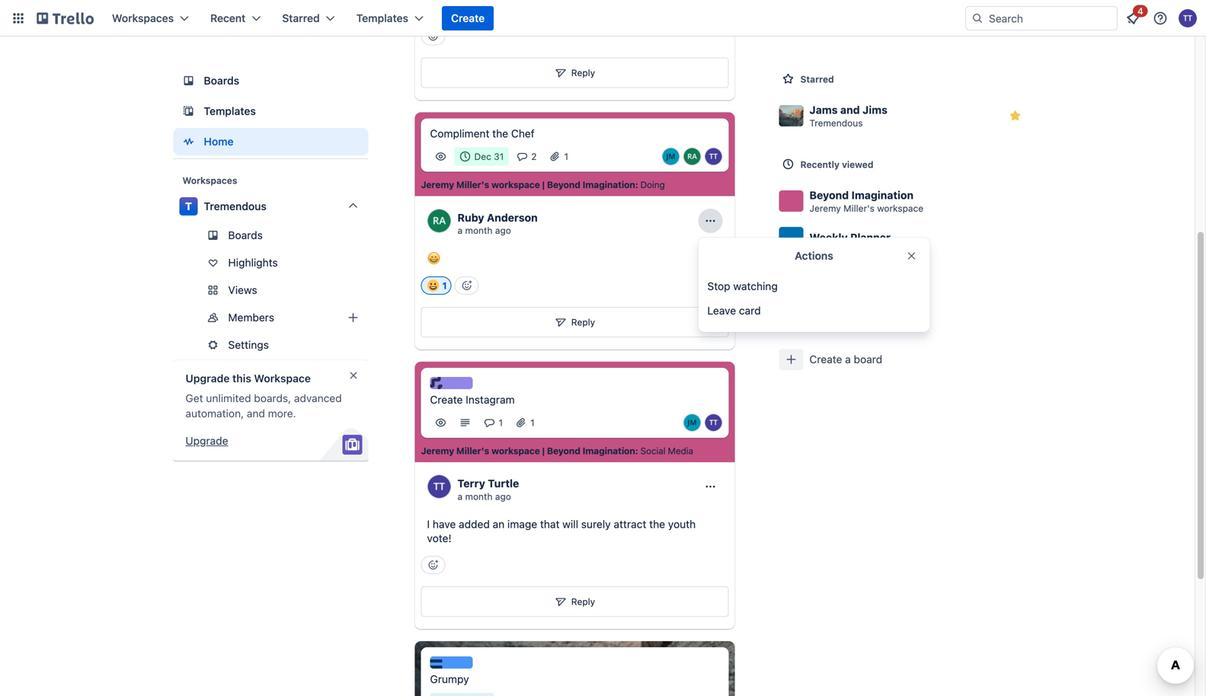 Task type: locate. For each thing, give the bounding box(es) containing it.
the
[[493, 127, 508, 140], [650, 518, 665, 531]]

actions
[[795, 249, 834, 262]]

the left 'youth'
[[650, 518, 665, 531]]

imagination down viewed
[[852, 189, 914, 202]]

a inside ruby anderson a month ago
[[458, 225, 463, 236]]

0 vertical spatial beyond imagination link
[[547, 179, 635, 191]]

social
[[641, 446, 666, 456]]

0 vertical spatial the
[[493, 127, 508, 140]]

0 horizontal spatial the
[[493, 127, 508, 140]]

beyond imagination link
[[547, 179, 635, 191], [547, 445, 635, 457]]

: left doing
[[635, 180, 638, 190]]

grumpy button
[[415, 642, 735, 697]]

1 vertical spatial the
[[650, 518, 665, 531]]

2 vertical spatial miller's
[[456, 446, 489, 456]]

add reaction image
[[455, 276, 479, 295], [421, 556, 445, 575]]

ruby anderson a month ago
[[458, 211, 538, 236]]

templates right starred dropdown button
[[356, 12, 409, 24]]

i
[[427, 518, 430, 531]]

3 reply from the top
[[571, 597, 595, 607]]

and down boards,
[[247, 407, 265, 420]]

leave card
[[708, 304, 761, 317]]

| for anderson
[[542, 180, 545, 190]]

grumpy link
[[421, 648, 729, 697]]

vote!
[[427, 532, 452, 545]]

miller's
[[456, 180, 489, 190], [844, 203, 875, 214], [456, 446, 489, 456]]

chef
[[511, 127, 535, 140]]

jeremy for ruby anderson
[[421, 180, 454, 190]]

template board image
[[179, 102, 198, 120]]

2 vertical spatial create
[[430, 394, 463, 406]]

1 vertical spatial and
[[247, 407, 265, 420]]

a left board
[[845, 353, 851, 366]]

a down ruby
[[458, 225, 463, 236]]

1 beyond imagination link from the top
[[547, 179, 635, 191]]

2 vertical spatial workspace
[[492, 446, 540, 456]]

imagination left social
[[583, 446, 635, 456]]

a inside terry turtle a month ago
[[458, 491, 463, 502]]

miller's down dec
[[456, 180, 489, 190]]

upgrade up get
[[186, 372, 230, 385]]

viewed
[[842, 159, 874, 170]]

1 vertical spatial add reaction image
[[421, 556, 445, 575]]

2 vertical spatial reply
[[571, 597, 595, 607]]

add reaction image down vote!
[[421, 556, 445, 575]]

boards
[[204, 74, 239, 87], [228, 229, 263, 242]]

added
[[459, 518, 490, 531]]

a for ruby anderson
[[458, 225, 463, 236]]

:
[[635, 180, 638, 190], [635, 446, 638, 456]]

ago inside terry turtle a month ago
[[495, 491, 511, 502]]

1 | from the top
[[542, 180, 545, 190]]

imagination
[[583, 180, 635, 190], [852, 189, 914, 202], [583, 446, 635, 456]]

0 vertical spatial reply
[[571, 68, 595, 78]]

miller's for anderson
[[456, 180, 489, 190]]

jeremy inside beyond imagination jeremy miller's workspace
[[810, 203, 841, 214]]

boards link up highlights link at the top of the page
[[173, 223, 368, 248]]

: left social
[[635, 446, 638, 456]]

0 vertical spatial miller's
[[456, 180, 489, 190]]

compliment the chef
[[430, 127, 535, 140]]

: for ruby anderson
[[635, 180, 638, 190]]

more.
[[268, 407, 296, 420]]

2 reply from the top
[[571, 317, 595, 328]]

1 vertical spatial create
[[810, 353, 843, 366]]

starred up jams
[[801, 74, 834, 85]]

1 upgrade from the top
[[186, 372, 230, 385]]

create for create
[[451, 12, 485, 24]]

boards for highlights
[[228, 229, 263, 242]]

1 vertical spatial month
[[465, 491, 493, 502]]

0 vertical spatial templates
[[356, 12, 409, 24]]

1 ago from the top
[[495, 225, 511, 236]]

2 ago from the top
[[495, 491, 511, 502]]

and left jims
[[841, 104, 860, 116]]

starred button
[[273, 6, 344, 30]]

tremendous down jams
[[810, 118, 863, 128]]

0 vertical spatial boards link
[[173, 67, 368, 95]]

grumpy
[[430, 673, 469, 686]]

|
[[542, 180, 545, 190], [542, 446, 545, 456]]

create inside button
[[810, 353, 843, 366]]

month down terry on the bottom left
[[465, 491, 493, 502]]

weekly
[[810, 231, 848, 244]]

templates up home
[[204, 105, 256, 117]]

Search field
[[984, 7, 1117, 30]]

2 vertical spatial a
[[458, 491, 463, 502]]

0 vertical spatial starred
[[282, 12, 320, 24]]

month inside terry turtle a month ago
[[465, 491, 493, 502]]

tremendous right t
[[204, 200, 267, 213]]

highlights
[[228, 256, 278, 269]]

2 boards link from the top
[[173, 223, 368, 248]]

beyond imagination link left doing
[[547, 179, 635, 191]]

4 notifications image
[[1124, 9, 1142, 27]]

boards up highlights
[[228, 229, 263, 242]]

0 vertical spatial create
[[451, 12, 485, 24]]

workspaces
[[112, 12, 174, 24], [183, 175, 237, 186]]

beyond imagination link left social
[[547, 445, 635, 457]]

click to unstar jams and jims. it will be removed from your starred list. image
[[1008, 108, 1023, 123]]

upgrade down automation,
[[186, 435, 228, 447]]

create
[[451, 12, 485, 24], [810, 353, 843, 366], [430, 394, 463, 406]]

0 vertical spatial workspace
[[492, 180, 540, 190]]

board
[[854, 353, 883, 366]]

create for create a board
[[810, 353, 843, 366]]

turtle
[[488, 478, 519, 490]]

workspace down 31
[[492, 180, 540, 190]]

and inside the jams and jims tremendous
[[841, 104, 860, 116]]

1 vertical spatial starred
[[801, 74, 834, 85]]

upgrade inside upgrade this workspace get unlimited boards, advanced automation, and more.
[[186, 372, 230, 385]]

workspace up weekly planner link
[[877, 203, 924, 214]]

reply button
[[421, 58, 729, 88], [421, 307, 729, 337], [421, 587, 729, 617]]

0 vertical spatial :
[[635, 180, 638, 190]]

2 beyond imagination link from the top
[[547, 445, 635, 457]]

planner
[[851, 231, 891, 244]]

a down terry on the bottom left
[[458, 491, 463, 502]]

1 vertical spatial reply button
[[421, 307, 729, 337]]

starred right the recent popup button at the left top of the page
[[282, 12, 320, 24]]

beyond for turtle
[[547, 446, 581, 456]]

recently
[[801, 159, 840, 170]]

grinning image
[[427, 251, 441, 265]]

2 : from the top
[[635, 446, 638, 456]]

2 reply button from the top
[[421, 307, 729, 337]]

0 horizontal spatial and
[[247, 407, 265, 420]]

0 vertical spatial |
[[542, 180, 545, 190]]

0 vertical spatial month
[[465, 225, 493, 236]]

workspace
[[492, 180, 540, 190], [877, 203, 924, 214], [492, 446, 540, 456]]

month inside ruby anderson a month ago
[[465, 225, 493, 236]]

the left the chef
[[493, 127, 508, 140]]

2 vertical spatial reply button
[[421, 587, 729, 617]]

0 vertical spatial tremendous
[[810, 118, 863, 128]]

automation,
[[186, 407, 244, 420]]

0 vertical spatial reply button
[[421, 58, 729, 88]]

ago down anderson
[[495, 225, 511, 236]]

boards,
[[254, 392, 291, 405]]

0 horizontal spatial starred
[[282, 12, 320, 24]]

add reaction image down ruby
[[455, 276, 479, 295]]

upgrade
[[186, 372, 230, 385], [186, 435, 228, 447]]

2 vertical spatial jeremy
[[421, 446, 454, 456]]

terry turtle a month ago
[[458, 478, 519, 502]]

compliment
[[430, 127, 490, 140]]

month down ruby
[[465, 225, 493, 236]]

3 reply button from the top
[[421, 587, 729, 617]]

0 vertical spatial and
[[841, 104, 860, 116]]

1 vertical spatial |
[[542, 446, 545, 456]]

tremendous inside the jams and jims tremendous
[[810, 118, 863, 128]]

1 vertical spatial :
[[635, 446, 638, 456]]

add image
[[344, 309, 362, 327]]

beyond imagination link for ruby anderson
[[547, 179, 635, 191]]

image
[[508, 518, 537, 531]]

miller's up the weekly planner at right top
[[844, 203, 875, 214]]

card
[[739, 304, 761, 317]]

ago for anderson
[[495, 225, 511, 236]]

beyond
[[547, 180, 581, 190], [810, 189, 849, 202], [547, 446, 581, 456]]

this
[[232, 372, 251, 385]]

0 horizontal spatial add reaction image
[[421, 556, 445, 575]]

1 horizontal spatial and
[[841, 104, 860, 116]]

1 vertical spatial reply
[[571, 317, 595, 328]]

1 month from the top
[[465, 225, 493, 236]]

jeremy
[[421, 180, 454, 190], [810, 203, 841, 214], [421, 446, 454, 456]]

1 horizontal spatial tremendous
[[810, 118, 863, 128]]

1 vertical spatial boards link
[[173, 223, 368, 248]]

boards right board icon
[[204, 74, 239, 87]]

starred
[[282, 12, 320, 24], [801, 74, 834, 85]]

create inside 'button'
[[451, 12, 485, 24]]

jeremy down the compliment
[[421, 180, 454, 190]]

ago inside ruby anderson a month ago
[[495, 225, 511, 236]]

reply for anderson
[[571, 317, 595, 328]]

ago
[[495, 225, 511, 236], [495, 491, 511, 502]]

a
[[458, 225, 463, 236], [845, 353, 851, 366], [458, 491, 463, 502]]

boards link
[[173, 67, 368, 95], [173, 223, 368, 248]]

1 vertical spatial jeremy
[[810, 203, 841, 214]]

0 horizontal spatial workspaces
[[112, 12, 174, 24]]

recently viewed
[[801, 159, 874, 170]]

1 reply from the top
[[571, 68, 595, 78]]

ago down turtle
[[495, 491, 511, 502]]

jeremy down create instagram
[[421, 446, 454, 456]]

miller's inside beyond imagination jeremy miller's workspace
[[844, 203, 875, 214]]

1 : from the top
[[635, 180, 638, 190]]

1 vertical spatial a
[[845, 353, 851, 366]]

miller's up terry on the bottom left
[[456, 446, 489, 456]]

upgrade this workspace get unlimited boards, advanced automation, and more.
[[186, 372, 342, 420]]

attract
[[614, 518, 647, 531]]

templates
[[356, 12, 409, 24], [204, 105, 256, 117]]

ago for turtle
[[495, 491, 511, 502]]

1 vertical spatial ago
[[495, 491, 511, 502]]

2 | from the top
[[542, 446, 545, 456]]

1 vertical spatial miller's
[[844, 203, 875, 214]]

reply for turtle
[[571, 597, 595, 607]]

settings link
[[173, 333, 368, 357]]

1 vertical spatial upgrade
[[186, 435, 228, 447]]

0 vertical spatial ago
[[495, 225, 511, 236]]

: for terry turtle
[[635, 446, 638, 456]]

1 horizontal spatial templates
[[356, 12, 409, 24]]

reply
[[571, 68, 595, 78], [571, 317, 595, 328], [571, 597, 595, 607]]

0 vertical spatial upgrade
[[186, 372, 230, 385]]

templates link
[[173, 98, 368, 125]]

highlights link
[[173, 251, 368, 275]]

youth
[[668, 518, 696, 531]]

and
[[841, 104, 860, 116], [247, 407, 265, 420]]

jeremy up weekly
[[810, 203, 841, 214]]

stop
[[708, 280, 731, 292]]

workspace up turtle
[[492, 446, 540, 456]]

0 vertical spatial a
[[458, 225, 463, 236]]

1 vertical spatial workspaces
[[183, 175, 237, 186]]

imagination for anderson
[[583, 180, 635, 190]]

1 boards link from the top
[[173, 67, 368, 95]]

0 horizontal spatial templates
[[204, 105, 256, 117]]

tremendous
[[810, 118, 863, 128], [204, 200, 267, 213]]

boards link for highlights
[[173, 223, 368, 248]]

settings
[[228, 339, 269, 351]]

0 vertical spatial add reaction image
[[455, 276, 479, 295]]

0 vertical spatial boards
[[204, 74, 239, 87]]

templates inside "link"
[[204, 105, 256, 117]]

i have added an image that will surely attract the youth vote!
[[427, 518, 696, 545]]

1 vertical spatial beyond imagination link
[[547, 445, 635, 457]]

imagination for turtle
[[583, 446, 635, 456]]

dec 31
[[474, 151, 504, 162]]

0 vertical spatial jeremy
[[421, 180, 454, 190]]

1 horizontal spatial the
[[650, 518, 665, 531]]

1 vertical spatial tremendous
[[204, 200, 267, 213]]

2 upgrade from the top
[[186, 435, 228, 447]]

imagination inside beyond imagination jeremy miller's workspace
[[852, 189, 914, 202]]

1
[[564, 151, 569, 162], [442, 280, 447, 291], [499, 418, 503, 428], [531, 418, 535, 428]]

dec
[[474, 151, 491, 162]]

home
[[204, 135, 234, 148]]

1 vertical spatial templates
[[204, 105, 256, 117]]

boards link up templates "link"
[[173, 67, 368, 95]]

2 month from the top
[[465, 491, 493, 502]]

1 vertical spatial workspace
[[877, 203, 924, 214]]

1 vertical spatial boards
[[228, 229, 263, 242]]

imagination left doing
[[583, 180, 635, 190]]

0 vertical spatial workspaces
[[112, 12, 174, 24]]

jeremy miller's workspace | beyond imagination : social media
[[421, 446, 693, 456]]



Task type: vqa. For each thing, say whether or not it's contained in the screenshot.
checkbox
no



Task type: describe. For each thing, give the bounding box(es) containing it.
create a board
[[810, 353, 883, 366]]

1 reply button from the top
[[421, 58, 729, 88]]

beyond inside beyond imagination jeremy miller's workspace
[[810, 189, 849, 202]]

leave
[[708, 304, 736, 317]]

unlimited
[[206, 392, 251, 405]]

home link
[[173, 128, 368, 155]]

stop watching link
[[698, 274, 930, 299]]

a inside button
[[845, 353, 851, 366]]

upgrade button
[[186, 434, 228, 449]]

1 horizontal spatial workspaces
[[183, 175, 237, 186]]

workspaces inside workspaces dropdown button
[[112, 12, 174, 24]]

have
[[433, 518, 456, 531]]

primary element
[[0, 0, 1206, 37]]

members
[[228, 311, 274, 324]]

| for turtle
[[542, 446, 545, 456]]

reply button for ruby anderson
[[421, 307, 729, 337]]

workspace for turtle
[[492, 446, 540, 456]]

get
[[186, 392, 203, 405]]

the inside i have added an image that will surely attract the youth vote!
[[650, 518, 665, 531]]

boards link for templates
[[173, 67, 368, 95]]

that
[[540, 518, 560, 531]]

board image
[[179, 72, 198, 90]]

terry turtle (terryturtle) image
[[1179, 9, 1197, 27]]

search image
[[972, 12, 984, 24]]

open information menu image
[[1153, 11, 1168, 26]]

weekly planner link
[[773, 219, 1034, 256]]

doing
[[641, 180, 665, 190]]

create button
[[442, 6, 494, 30]]

jeremy for terry turtle
[[421, 446, 454, 456]]

ruby
[[458, 211, 484, 224]]

reply button for terry turtle
[[421, 587, 729, 617]]

members link
[[173, 306, 368, 330]]

templates button
[[347, 6, 433, 30]]

instagram
[[466, 394, 515, 406]]

month for terry
[[465, 491, 493, 502]]

will
[[563, 518, 578, 531]]

home image
[[179, 133, 198, 151]]

a for terry turtle
[[458, 491, 463, 502]]

an
[[493, 518, 505, 531]]

1 horizontal spatial starred
[[801, 74, 834, 85]]

terry
[[458, 478, 485, 490]]

create a board button
[[773, 341, 1034, 378]]

add reaction image
[[421, 27, 445, 45]]

workspace inside beyond imagination jeremy miller's workspace
[[877, 203, 924, 214]]

workspaces button
[[103, 6, 198, 30]]

beyond imagination link for terry turtle
[[547, 445, 635, 457]]

leave card link
[[698, 299, 930, 323]]

color: purple, title: none image
[[430, 377, 473, 389]]

beyond imagination jeremy miller's workspace
[[810, 189, 924, 214]]

1 horizontal spatial add reaction image
[[455, 276, 479, 295]]

month for ruby
[[465, 225, 493, 236]]

0 horizontal spatial tremendous
[[204, 200, 267, 213]]

surely
[[581, 518, 611, 531]]

jims
[[863, 104, 888, 116]]

jams
[[810, 104, 838, 116]]

watching
[[733, 280, 778, 292]]

back to home image
[[37, 6, 94, 30]]

miller's for turtle
[[456, 446, 489, 456]]

jams and jims tremendous
[[810, 104, 888, 128]]

views
[[228, 284, 257, 296]]

starred inside dropdown button
[[282, 12, 320, 24]]

and inside upgrade this workspace get unlimited boards, advanced automation, and more.
[[247, 407, 265, 420]]

stop watching
[[708, 280, 778, 292]]

upgrade for upgrade
[[186, 435, 228, 447]]

advanced
[[294, 392, 342, 405]]

media
[[668, 446, 693, 456]]

upgrade for upgrade this workspace get unlimited boards, advanced automation, and more.
[[186, 372, 230, 385]]

create for create instagram
[[430, 394, 463, 406]]

31
[[494, 151, 504, 162]]

workspace
[[254, 372, 311, 385]]

2
[[531, 151, 537, 162]]

views link
[[173, 278, 368, 303]]

workspace for anderson
[[492, 180, 540, 190]]

color: blue, title: none image
[[430, 657, 473, 669]]

recent
[[210, 12, 246, 24]]

boards for templates
[[204, 74, 239, 87]]

templates inside popup button
[[356, 12, 409, 24]]

weekly planner
[[810, 231, 891, 244]]

create instagram
[[430, 394, 515, 406]]

anderson
[[487, 211, 538, 224]]

beyond for anderson
[[547, 180, 581, 190]]

t
[[185, 200, 192, 213]]

jeremy miller's workspace | beyond imagination : doing
[[421, 180, 665, 190]]

recent button
[[201, 6, 270, 30]]



